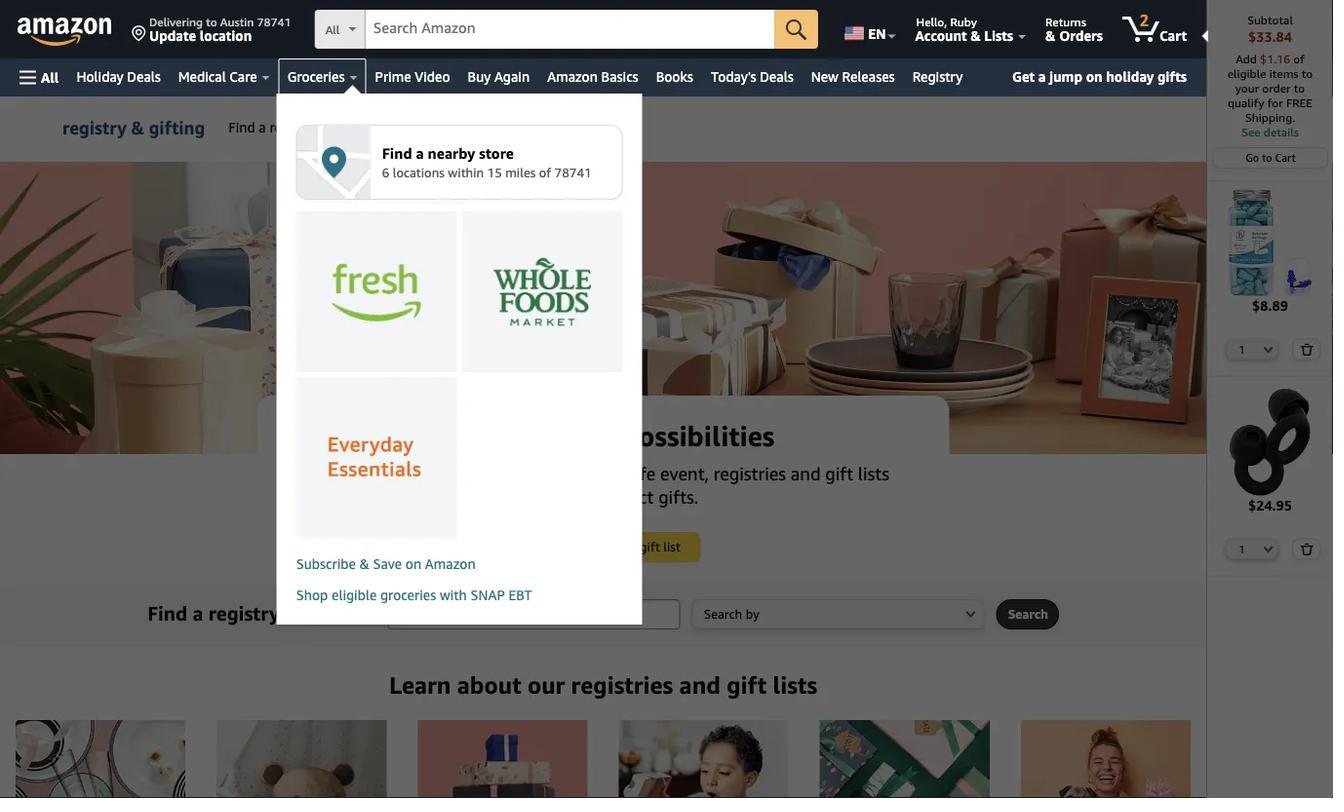 Task type: vqa. For each thing, say whether or not it's contained in the screenshot.
right Create
yes



Task type: locate. For each thing, give the bounding box(es) containing it.
create a registry or gift list link
[[406, 97, 588, 159], [507, 534, 700, 562]]

rectangle24805 image
[[297, 126, 370, 199]]

0 horizontal spatial cart
[[1160, 27, 1187, 43]]

on right the jump
[[1086, 68, 1103, 84]]

registry
[[62, 117, 127, 138], [270, 119, 317, 136], [468, 119, 516, 136], [577, 540, 621, 555], [208, 602, 280, 625]]

&
[[971, 27, 981, 43], [1046, 27, 1056, 43], [131, 117, 144, 138], [360, 557, 370, 573]]

shipping.
[[1246, 111, 1296, 124]]

0 vertical spatial find
[[229, 119, 255, 136]]

releases
[[842, 69, 895, 85]]

a inside find a nearby store 6 locations within 15 miles of 78741
[[416, 144, 424, 162]]

create up nearby
[[414, 119, 454, 136]]

orders
[[1060, 27, 1103, 43]]

miles
[[506, 165, 536, 180]]

0 vertical spatial and
[[791, 463, 821, 484]]

1 vertical spatial amazon
[[425, 557, 476, 573]]

Search Amazon text field
[[365, 11, 775, 48]]

& for returns
[[1046, 27, 1056, 43]]

1 horizontal spatial lists
[[858, 463, 890, 484]]

deals inside today's deals link
[[760, 69, 794, 85]]

to right go
[[1262, 152, 1273, 164]]

0 vertical spatial amazon
[[547, 69, 598, 85]]

new releases
[[811, 69, 895, 85]]

create a registry or gift list link down perfect
[[507, 534, 700, 562]]

0 horizontal spatial search
[[704, 607, 743, 622]]

1 vertical spatial and
[[679, 672, 721, 700]]

1 horizontal spatial cart
[[1276, 152, 1296, 164]]

all up groceries link
[[325, 23, 340, 37]]

& for registry
[[131, 117, 144, 138]]

find a registry or gift list down subscribe
[[147, 602, 376, 625]]

on
[[1086, 68, 1103, 84], [406, 557, 422, 573]]

1 vertical spatial of
[[539, 165, 551, 180]]

locations
[[393, 165, 445, 180]]

0 horizontal spatial create
[[414, 119, 454, 136]]

0 vertical spatial lists
[[858, 463, 890, 484]]

ebt
[[509, 588, 532, 604]]

list left "help"
[[561, 119, 580, 136]]

and
[[791, 463, 821, 484], [679, 672, 721, 700]]

gift inside for weddings, babies, birthdays, or any life event, registries and gift lists ensure the perfect gifts.
[[826, 463, 854, 484]]

& left orders
[[1046, 27, 1056, 43]]

0 vertical spatial find a registry or gift list
[[229, 119, 385, 136]]

1 vertical spatial registries
[[571, 672, 673, 700]]

6
[[382, 165, 390, 180]]

0 horizontal spatial of
[[539, 165, 551, 180]]

buy again link
[[459, 63, 539, 91]]

amazon inside 'link'
[[547, 69, 598, 85]]

0 horizontal spatial find
[[147, 602, 188, 625]]

all
[[325, 23, 340, 37], [41, 69, 59, 85]]

eligible for groceries
[[332, 588, 377, 604]]

find
[[229, 119, 255, 136], [382, 144, 412, 162], [147, 602, 188, 625]]

& inside returns & orders
[[1046, 27, 1056, 43]]

items
[[1270, 67, 1299, 80]]

0 horizontal spatial registries
[[571, 672, 673, 700]]

amazon
[[547, 69, 598, 85], [425, 557, 476, 573]]

& left gifting
[[131, 117, 144, 138]]

list
[[363, 119, 381, 136], [561, 119, 580, 136], [664, 540, 681, 555], [348, 602, 376, 625]]

eligible inside the of eligible items to your order to qualify for free shipping.
[[1228, 67, 1267, 80]]

all down amazon image
[[41, 69, 59, 85]]

to
[[206, 15, 217, 28], [1302, 67, 1313, 80], [1294, 81, 1305, 95], [1262, 152, 1273, 164]]

1 horizontal spatial amazon
[[547, 69, 598, 85]]

registry left shop
[[208, 602, 280, 625]]

subtotal $33.84
[[1248, 13, 1293, 45]]

registry inside "registry & gifting" link
[[62, 117, 127, 138]]

1 deals from the left
[[127, 69, 161, 85]]

1 vertical spatial on
[[406, 557, 422, 573]]

registry inside 'find a registry or gift list' link
[[270, 119, 317, 136]]

0 horizontal spatial all
[[41, 69, 59, 85]]

1 vertical spatial cart
[[1276, 152, 1296, 164]]

1 horizontal spatial on
[[1086, 68, 1103, 84]]

all inside 'search box'
[[325, 23, 340, 37]]

a
[[1039, 68, 1046, 84], [259, 119, 266, 136], [458, 119, 465, 136], [416, 144, 424, 162], [567, 540, 574, 555], [193, 602, 203, 625]]

1
[[1239, 344, 1246, 356], [1239, 543, 1246, 556]]

1 left dropdown image
[[1239, 543, 1246, 556]]

nearby
[[428, 144, 475, 162]]

with
[[440, 588, 467, 604]]

find a registry or gift list down groceries
[[229, 119, 385, 136]]

buy
[[468, 69, 491, 85]]

of
[[1294, 52, 1305, 66], [539, 165, 551, 180]]

1 vertical spatial create a registry or gift list link
[[507, 534, 700, 562]]

1 horizontal spatial deals
[[760, 69, 794, 85]]

0 vertical spatial all
[[325, 23, 340, 37]]

0 horizontal spatial eligible
[[332, 588, 377, 604]]

on inside get a jump on holiday gifts link
[[1086, 68, 1103, 84]]

on inside subscribe & save on amazon link
[[406, 557, 422, 573]]

perfect
[[596, 487, 654, 508]]

gift
[[337, 119, 359, 136], [536, 119, 558, 136], [826, 463, 854, 484], [640, 540, 660, 555], [310, 602, 343, 625], [727, 672, 767, 700]]

create down ensure on the bottom of the page
[[527, 540, 564, 555]]

of inside find a nearby store 6 locations within 15 miles of 78741
[[539, 165, 551, 180]]

today's
[[711, 69, 757, 85]]

1 for $8.89
[[1239, 344, 1246, 356]]

unwrap
[[432, 420, 532, 453]]

pet parent with dog and dessert image
[[1021, 721, 1191, 799]]

whole foods market image
[[494, 257, 591, 328]]

custom gift boxes and confetti image
[[0, 162, 1207, 455]]

registry & gifting
[[62, 117, 205, 138]]

see details link
[[1217, 125, 1324, 139]]

2 1 from the top
[[1239, 543, 1246, 556]]

1 vertical spatial 78741
[[555, 165, 592, 180]]

hello,
[[917, 15, 947, 28]]

0 horizontal spatial on
[[406, 557, 422, 573]]

cart down details
[[1276, 152, 1296, 164]]

all button
[[11, 59, 68, 97]]

snap
[[471, 588, 505, 604]]

lysian ultra soft foam earplugs sleep, 38db snr 31db nrr sound blocking noise cancelling ear plugs for sleeping, travel, shooting and working -60 pairs pack (lake blue) image
[[1217, 189, 1324, 296]]

deals right today's at right top
[[760, 69, 794, 85]]

78741 right 'austin'
[[257, 15, 291, 28]]

prime
[[375, 69, 411, 85]]

0 horizontal spatial deals
[[127, 69, 161, 85]]

registries down possibilities
[[714, 463, 786, 484]]

None submit
[[775, 10, 819, 49]]

to inside "link"
[[1262, 152, 1273, 164]]

amazon up with
[[425, 557, 476, 573]]

1 horizontal spatial dropdown image
[[1264, 346, 1273, 354]]

Search by name text field
[[388, 600, 681, 630]]

2 horizontal spatial find
[[382, 144, 412, 162]]

delete image
[[1300, 344, 1315, 356]]

0 horizontal spatial dropdown image
[[966, 611, 976, 618]]

on for save
[[406, 557, 422, 573]]

0 vertical spatial of
[[1294, 52, 1305, 66]]

to up free
[[1294, 81, 1305, 95]]

1 horizontal spatial and
[[791, 463, 821, 484]]

on right save
[[406, 557, 422, 573]]

subtotal
[[1248, 13, 1293, 26]]

cart
[[1160, 27, 1187, 43], [1276, 152, 1296, 164]]

order
[[1263, 81, 1291, 95]]

eligible up the your
[[1228, 67, 1267, 80]]

groceries link
[[279, 59, 366, 97]]

& left 'lists'
[[971, 27, 981, 43]]

search by
[[704, 607, 760, 622]]

2 vertical spatial find
[[147, 602, 188, 625]]

registry down groceries
[[270, 119, 317, 136]]

0 vertical spatial on
[[1086, 68, 1103, 84]]

0 vertical spatial create
[[414, 119, 454, 136]]

ruby
[[951, 15, 977, 28]]

go to cart link
[[1214, 148, 1328, 168]]

0 vertical spatial 1
[[1239, 344, 1246, 356]]

buy again
[[468, 69, 530, 85]]

find inside 'find a registry or gift list' link
[[229, 119, 255, 136]]

amazon basics link
[[539, 63, 647, 91]]

2 deals from the left
[[760, 69, 794, 85]]

1 horizontal spatial all
[[325, 23, 340, 37]]

again
[[495, 69, 530, 85]]

1 horizontal spatial registries
[[714, 463, 786, 484]]

amazon down "all" 'search box'
[[547, 69, 598, 85]]

create a registry or gift list down perfect
[[527, 540, 681, 555]]

1 vertical spatial all
[[41, 69, 59, 85]]

dropdown image
[[1264, 346, 1273, 354], [966, 611, 976, 618]]

create
[[414, 119, 454, 136], [527, 540, 564, 555]]

life
[[631, 463, 656, 484]]

78741 inside find a nearby store 6 locations within 15 miles of 78741
[[555, 165, 592, 180]]

1 vertical spatial lists
[[773, 672, 818, 700]]

0 horizontal spatial lists
[[773, 672, 818, 700]]

search
[[704, 607, 743, 622], [1008, 607, 1049, 622]]

eligible for items
[[1228, 67, 1267, 80]]

1 horizontal spatial search
[[1008, 607, 1049, 622]]

1 horizontal spatial 78741
[[555, 165, 592, 180]]

save
[[373, 557, 402, 573]]

0 vertical spatial registries
[[714, 463, 786, 484]]

a child opening a birthday present image
[[619, 721, 789, 799]]

registry down holiday
[[62, 117, 127, 138]]

create a registry or gift list link up 15
[[406, 97, 588, 159]]

2
[[1140, 11, 1149, 30]]

delivering to austin 78741 update location
[[149, 15, 291, 43]]

ensure
[[508, 487, 561, 508]]

deals inside holiday deals link
[[127, 69, 161, 85]]

of right the miles
[[539, 165, 551, 180]]

on for jump
[[1086, 68, 1103, 84]]

1 vertical spatial create
[[527, 540, 564, 555]]

baby nursery with crib and teddy bear image
[[217, 721, 387, 799]]

registries inside for weddings, babies, birthdays, or any life event, registries and gift lists ensure the perfect gifts.
[[714, 463, 786, 484]]

1 vertical spatial find
[[382, 144, 412, 162]]

78741
[[257, 15, 291, 28], [555, 165, 592, 180]]

1 left delete icon
[[1239, 344, 1246, 356]]

1 horizontal spatial eligible
[[1228, 67, 1267, 80]]

subscribe
[[296, 557, 356, 573]]

a hand holding a stack of wraped gifts image
[[418, 721, 588, 799]]

2 search from the left
[[1008, 607, 1049, 622]]

1 horizontal spatial find
[[229, 119, 255, 136]]

amazon fresh image
[[328, 260, 426, 324]]

1 vertical spatial 1
[[1239, 543, 1246, 556]]

0 horizontal spatial and
[[679, 672, 721, 700]]

possibilities
[[622, 420, 775, 453]]

1 1 from the top
[[1239, 344, 1246, 356]]

prime video link
[[366, 63, 459, 91]]

registries right our
[[571, 672, 673, 700]]

a pair of champagne flutes on top of plates with ribbon image
[[16, 721, 186, 799]]

& for account
[[971, 27, 981, 43]]

en
[[868, 25, 886, 41]]

delete image
[[1300, 543, 1315, 556]]

1 vertical spatial dropdown image
[[966, 611, 976, 618]]

& left save
[[360, 557, 370, 573]]

create a registry or gift list
[[414, 119, 580, 136], [527, 540, 681, 555]]

books link
[[647, 63, 702, 91]]

0 horizontal spatial 78741
[[257, 15, 291, 28]]

1 vertical spatial eligible
[[332, 588, 377, 604]]

search for search
[[1008, 607, 1049, 622]]

about
[[457, 672, 522, 700]]

deals right holiday
[[127, 69, 161, 85]]

eligible down subscribe
[[332, 588, 377, 604]]

0 vertical spatial eligible
[[1228, 67, 1267, 80]]

to left 'austin'
[[206, 15, 217, 28]]

hello, ruby
[[917, 15, 977, 28]]

cart right 2
[[1160, 27, 1187, 43]]

care
[[230, 69, 257, 85]]

find a registry or gift list
[[229, 119, 385, 136], [147, 602, 376, 625]]

or up the
[[576, 463, 593, 484]]

of up items
[[1294, 52, 1305, 66]]

cart inside "link"
[[1276, 152, 1296, 164]]

none submit inside "all" 'search box'
[[775, 10, 819, 49]]

1 search from the left
[[704, 607, 743, 622]]

details
[[1264, 125, 1299, 139]]

registry
[[913, 69, 963, 85]]

1 horizontal spatial of
[[1294, 52, 1305, 66]]

get a jump on holiday gifts link
[[1005, 64, 1195, 90]]

by
[[746, 607, 760, 622]]

dropdown image
[[1264, 546, 1273, 553]]

list down gifts.
[[664, 540, 681, 555]]

78741 right the miles
[[555, 165, 592, 180]]

0 vertical spatial dropdown image
[[1264, 346, 1273, 354]]

0 vertical spatial 78741
[[257, 15, 291, 28]]

1 vertical spatial find a registry or gift list
[[147, 602, 376, 625]]

go
[[1246, 152, 1260, 164]]

create a registry or gift list up store
[[414, 119, 580, 136]]



Task type: describe. For each thing, give the bounding box(es) containing it.
essentials image
[[328, 436, 426, 480]]

account & lists
[[916, 27, 1014, 43]]

0 vertical spatial create a registry or gift list
[[414, 119, 580, 136]]

holiday deals
[[76, 69, 161, 85]]

deals for today's deals
[[760, 69, 794, 85]]

any
[[598, 463, 626, 484]]

weddings,
[[347, 463, 428, 484]]

find a registry or gift list link
[[221, 97, 406, 159]]

unwrap joyful possibilities
[[432, 420, 775, 453]]

our
[[528, 672, 565, 700]]

within
[[448, 165, 484, 180]]

$24.95
[[1249, 497, 1293, 513]]

amazon image
[[18, 18, 112, 47]]

lists inside for weddings, babies, birthdays, or any life event, registries and gift lists ensure the perfect gifts.
[[858, 463, 890, 484]]

or down subscribe
[[285, 602, 304, 625]]

store
[[479, 144, 514, 162]]

birthdays,
[[493, 463, 572, 484]]

qualify
[[1228, 96, 1265, 110]]

add $1.16
[[1236, 52, 1294, 66]]

get a jump on holiday gifts
[[1013, 68, 1187, 84]]

delivering
[[149, 15, 203, 28]]

of inside the of eligible items to your order to qualify for free shipping.
[[1294, 52, 1305, 66]]

see
[[1242, 125, 1261, 139]]

joyful
[[540, 420, 615, 453]]

the
[[565, 487, 592, 508]]

1 vertical spatial create a registry or gift list
[[527, 540, 681, 555]]

dropdown image for search by
[[966, 611, 976, 618]]

today's deals link
[[702, 63, 803, 91]]

update
[[149, 27, 196, 43]]

groceries
[[380, 588, 436, 604]]

$8.89
[[1253, 298, 1289, 314]]

go to cart
[[1246, 152, 1296, 164]]

your
[[1236, 81, 1260, 95]]

today's deals
[[711, 69, 794, 85]]

navigation navigation
[[0, 0, 1334, 799]]

deals for holiday deals
[[127, 69, 161, 85]]

1 for $24.95
[[1239, 543, 1246, 556]]

dropdown image for 1
[[1264, 346, 1273, 354]]

for weddings, babies, birthdays, or any life event, registries and gift lists ensure the perfect gifts.
[[317, 463, 890, 508]]

subscribe & save on amazon link
[[296, 555, 623, 575]]

medical care
[[178, 69, 257, 85]]

prime video
[[375, 69, 450, 85]]

$1.16
[[1260, 52, 1291, 66]]

& for subscribe
[[360, 557, 370, 573]]

to inside delivering to austin 78741 update location
[[206, 15, 217, 28]]

see details
[[1242, 125, 1299, 139]]

en link
[[833, 5, 905, 54]]

list left groceries
[[348, 602, 376, 625]]

find inside find a nearby store 6 locations within 15 miles of 78741
[[382, 144, 412, 162]]

and inside for weddings, babies, birthdays, or any life event, registries and gift lists ensure the perfect gifts.
[[791, 463, 821, 484]]

registry down the
[[577, 540, 621, 555]]

groceries
[[287, 69, 345, 85]]

new
[[811, 69, 839, 85]]

austin
[[220, 15, 254, 28]]

babies,
[[432, 463, 488, 484]]

to right items
[[1302, 67, 1313, 80]]

account
[[916, 27, 967, 43]]

or up the miles
[[519, 119, 532, 136]]

1 horizontal spatial create
[[527, 540, 564, 555]]

wrapped holiday gifts with name tags image
[[820, 721, 990, 799]]

shop eligible groceries with snap ebt
[[296, 588, 532, 604]]

holiday deals link
[[68, 63, 170, 91]]

shop
[[296, 588, 328, 604]]

list down "prime"
[[363, 119, 381, 136]]

books
[[656, 69, 693, 85]]

help link
[[588, 97, 632, 159]]

or down groceries link
[[320, 119, 333, 136]]

subscribe & save on amazon
[[296, 557, 476, 573]]

shop eligible groceries with snap ebt link
[[296, 586, 623, 606]]

returns & orders
[[1046, 15, 1103, 43]]

gifting
[[149, 117, 205, 138]]

for
[[317, 463, 343, 484]]

returns
[[1046, 15, 1087, 28]]

help
[[595, 119, 624, 136]]

find a nearby store 6 locations within 15 miles of 78741
[[382, 144, 592, 180]]

search for search by
[[704, 607, 743, 622]]

78741 inside delivering to austin 78741 update location
[[257, 15, 291, 28]]

new releases link
[[803, 63, 904, 91]]

add
[[1236, 52, 1257, 66]]

registry up store
[[468, 119, 516, 136]]

for
[[1268, 96, 1284, 110]]

gifts
[[1158, 68, 1187, 84]]

or down perfect
[[625, 540, 637, 555]]

holiday
[[1107, 68, 1154, 84]]

medical care link
[[170, 63, 279, 91]]

0 vertical spatial create a registry or gift list link
[[406, 97, 588, 159]]

All search field
[[315, 10, 819, 51]]

loop quiet ear plugs for noise reduction &ndash; super soft, reusable hearing protection in flexible silicone for sleep, noise sensitivity - 8 ear tips in xs/s/m/l &ndash; 26db &amp; nrr 14 noise cancelling &ndash; black image
[[1217, 389, 1324, 496]]

lists
[[985, 27, 1014, 43]]

0 horizontal spatial amazon
[[425, 557, 476, 573]]

learn
[[389, 672, 451, 700]]

registry & gifting link
[[62, 97, 205, 159]]

event,
[[660, 463, 709, 484]]

holiday
[[76, 69, 124, 85]]

jump
[[1050, 68, 1083, 84]]

free
[[1287, 96, 1313, 110]]

learn about our registries and gift lists
[[389, 672, 818, 700]]

of eligible items to your order to qualify for free shipping.
[[1228, 52, 1313, 124]]

all inside button
[[41, 69, 59, 85]]

or inside for weddings, babies, birthdays, or any life event, registries and gift lists ensure the perfect gifts.
[[576, 463, 593, 484]]

0 vertical spatial cart
[[1160, 27, 1187, 43]]



